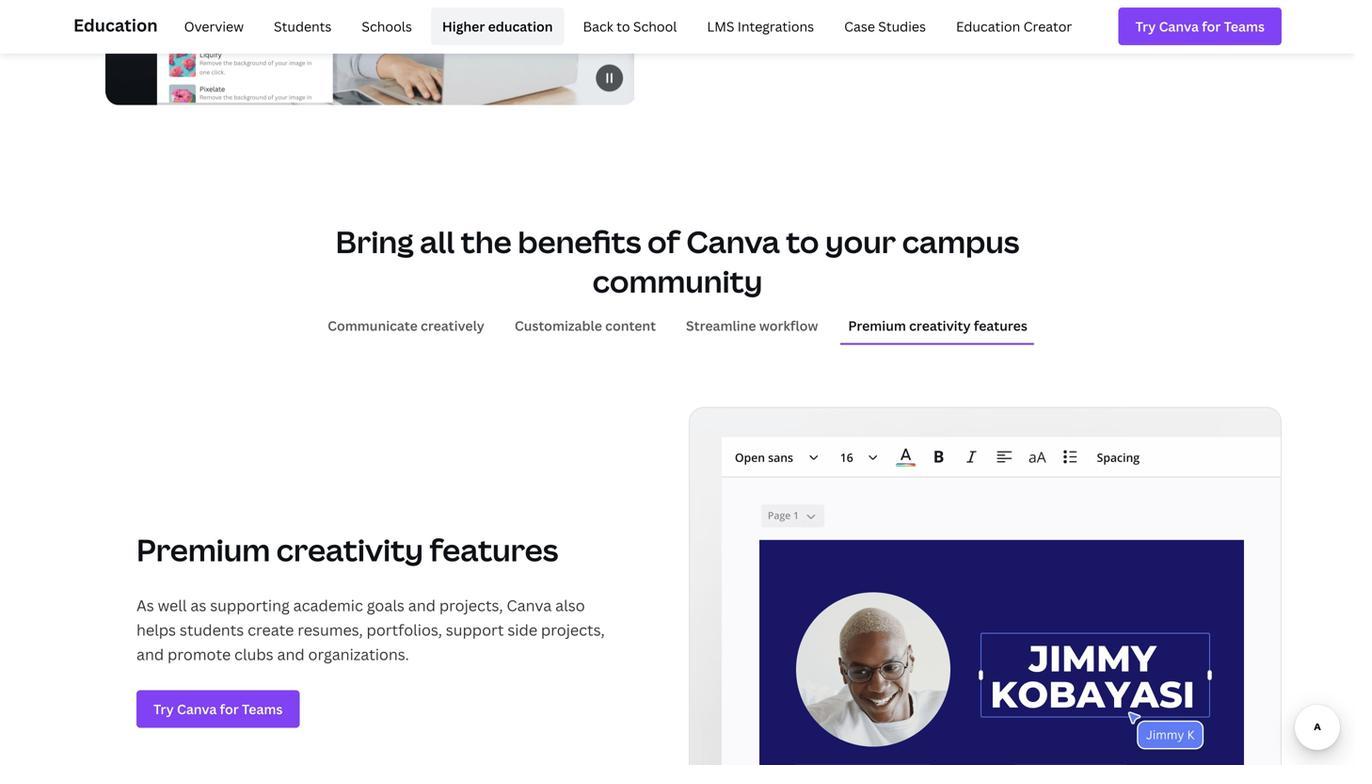 Task type: describe. For each thing, give the bounding box(es) containing it.
education for education creator
[[956, 17, 1020, 35]]

as
[[190, 595, 206, 615]]

overview link
[[173, 8, 255, 45]]

back
[[583, 17, 613, 35]]

customizable
[[515, 317, 602, 334]]

education
[[488, 17, 553, 35]]

menu bar inside "education" element
[[165, 8, 1084, 45]]

community
[[593, 260, 763, 301]]

all
[[420, 221, 455, 262]]

customizable content button
[[507, 308, 664, 343]]

students link
[[263, 8, 343, 45]]

communicate creatively button
[[320, 308, 492, 343]]

schools
[[362, 17, 412, 35]]

communicate
[[328, 317, 418, 334]]

customizable content
[[515, 317, 656, 334]]

0 horizontal spatial projects,
[[439, 595, 503, 615]]

streamline
[[686, 317, 756, 334]]

overview
[[184, 17, 244, 35]]

benefits
[[518, 221, 641, 262]]

resumes,
[[298, 620, 363, 640]]

1 vertical spatial features
[[430, 529, 558, 570]]

canva inside as well as supporting academic goals and projects, canva also helps students create resumes, portfolios, support side projects, and promote clubs and organizations.
[[507, 595, 552, 615]]

communicate creatively
[[328, 317, 485, 334]]

case
[[844, 17, 875, 35]]

education creator
[[956, 17, 1072, 35]]

back to school
[[583, 17, 677, 35]]

education for education
[[73, 14, 158, 37]]

creator
[[1024, 17, 1072, 35]]

workflow
[[759, 317, 818, 334]]

back to school link
[[572, 8, 688, 45]]

your
[[825, 221, 896, 262]]

of
[[648, 221, 680, 262]]

create
[[248, 620, 294, 640]]

students
[[180, 620, 244, 640]]

2 horizontal spatial and
[[408, 595, 436, 615]]

support
[[446, 620, 504, 640]]

lms integrations
[[707, 17, 814, 35]]

1 horizontal spatial and
[[277, 644, 305, 664]]

goals
[[367, 595, 405, 615]]

education element
[[73, 0, 1282, 53]]

features inside button
[[974, 317, 1028, 334]]



Task type: vqa. For each thing, say whether or not it's contained in the screenshot.
Features
yes



Task type: locate. For each thing, give the bounding box(es) containing it.
1 vertical spatial premium creativity features
[[136, 529, 558, 570]]

0 vertical spatial projects,
[[439, 595, 503, 615]]

as well as supporting academic goals and projects, canva also helps students create resumes, portfolios, support side projects, and promote clubs and organizations.
[[136, 595, 605, 664]]

higher education link
[[431, 8, 564, 45]]

to inside "education" element
[[617, 17, 630, 35]]

premium
[[848, 317, 906, 334], [136, 529, 270, 570]]

premium inside button
[[848, 317, 906, 334]]

menu bar containing overview
[[165, 8, 1084, 45]]

0 horizontal spatial premium
[[136, 529, 270, 570]]

premium creativity features inside button
[[848, 317, 1028, 334]]

projects,
[[439, 595, 503, 615], [541, 620, 605, 640]]

helps
[[136, 620, 176, 640]]

integrations
[[738, 17, 814, 35]]

canva up side
[[507, 595, 552, 615]]

creativity up academic
[[276, 529, 423, 570]]

1 horizontal spatial education
[[956, 17, 1020, 35]]

0 horizontal spatial features
[[430, 529, 558, 570]]

creatively
[[421, 317, 485, 334]]

canva inside bring all the benefits of canva to your campus community
[[686, 221, 780, 262]]

canva
[[686, 221, 780, 262], [507, 595, 552, 615]]

to inside bring all the benefits of canva to your campus community
[[786, 221, 819, 262]]

1 horizontal spatial projects,
[[541, 620, 605, 640]]

higher education
[[442, 17, 553, 35]]

side
[[508, 620, 537, 640]]

to left your
[[786, 221, 819, 262]]

also
[[555, 595, 585, 615]]

bring
[[336, 221, 414, 262]]

0 vertical spatial canva
[[686, 221, 780, 262]]

education
[[73, 14, 158, 37], [956, 17, 1020, 35]]

creativity
[[909, 317, 971, 334], [276, 529, 423, 570]]

0 horizontal spatial canva
[[507, 595, 552, 615]]

and down create
[[277, 644, 305, 664]]

and down the helps
[[136, 644, 164, 664]]

portfolios,
[[367, 620, 442, 640]]

clubs
[[234, 644, 274, 664]]

0 vertical spatial to
[[617, 17, 630, 35]]

presentation template image
[[689, 407, 1282, 765]]

1 horizontal spatial premium creativity features
[[848, 317, 1028, 334]]

creativity down campus
[[909, 317, 971, 334]]

bring all the benefits of canva to your campus community
[[336, 221, 1020, 301]]

0 horizontal spatial creativity
[[276, 529, 423, 570]]

and up portfolios,
[[408, 595, 436, 615]]

promote
[[168, 644, 231, 664]]

case studies link
[[833, 8, 937, 45]]

case studies
[[844, 17, 926, 35]]

creativity inside button
[[909, 317, 971, 334]]

studies
[[878, 17, 926, 35]]

1 horizontal spatial canva
[[686, 221, 780, 262]]

1 vertical spatial premium
[[136, 529, 270, 570]]

features down campus
[[974, 317, 1028, 334]]

and
[[408, 595, 436, 615], [136, 644, 164, 664], [277, 644, 305, 664]]

premium down your
[[848, 317, 906, 334]]

1 vertical spatial to
[[786, 221, 819, 262]]

projects, down also
[[541, 620, 605, 640]]

premium creativity features button
[[841, 308, 1035, 343]]

supporting
[[210, 595, 290, 615]]

canva right of on the top of the page
[[686, 221, 780, 262]]

well
[[158, 595, 187, 615]]

premium creativity features down campus
[[848, 317, 1028, 334]]

school
[[633, 17, 677, 35]]

higher
[[442, 17, 485, 35]]

menu bar
[[165, 8, 1084, 45]]

streamline workflow
[[686, 317, 818, 334]]

the
[[461, 221, 512, 262]]

students
[[274, 17, 332, 35]]

1 vertical spatial projects,
[[541, 620, 605, 640]]

features up support
[[430, 529, 558, 570]]

to
[[617, 17, 630, 35], [786, 221, 819, 262]]

streamline workflow button
[[679, 308, 826, 343]]

content
[[605, 317, 656, 334]]

1 horizontal spatial to
[[786, 221, 819, 262]]

features
[[974, 317, 1028, 334], [430, 529, 558, 570]]

premium creativity features
[[848, 317, 1028, 334], [136, 529, 558, 570]]

1 vertical spatial creativity
[[276, 529, 423, 570]]

to right "back" at left top
[[617, 17, 630, 35]]

education inside menu bar
[[956, 17, 1020, 35]]

campus
[[902, 221, 1020, 262]]

lms
[[707, 17, 734, 35]]

0 vertical spatial premium
[[848, 317, 906, 334]]

1 horizontal spatial premium
[[848, 317, 906, 334]]

schools link
[[350, 8, 423, 45]]

0 vertical spatial features
[[974, 317, 1028, 334]]

premium creativity features up academic
[[136, 529, 558, 570]]

0 vertical spatial premium creativity features
[[848, 317, 1028, 334]]

premium up the as
[[136, 529, 270, 570]]

lms integrations link
[[696, 8, 826, 45]]

0 horizontal spatial and
[[136, 644, 164, 664]]

1 vertical spatial canva
[[507, 595, 552, 615]]

1 horizontal spatial creativity
[[909, 317, 971, 334]]

1 horizontal spatial features
[[974, 317, 1028, 334]]

0 horizontal spatial premium creativity features
[[136, 529, 558, 570]]

projects, up support
[[439, 595, 503, 615]]

0 vertical spatial creativity
[[909, 317, 971, 334]]

organizations.
[[308, 644, 409, 664]]

academic
[[293, 595, 363, 615]]

0 horizontal spatial to
[[617, 17, 630, 35]]

as
[[136, 595, 154, 615]]

education creator link
[[945, 8, 1084, 45]]

0 horizontal spatial education
[[73, 14, 158, 37]]



